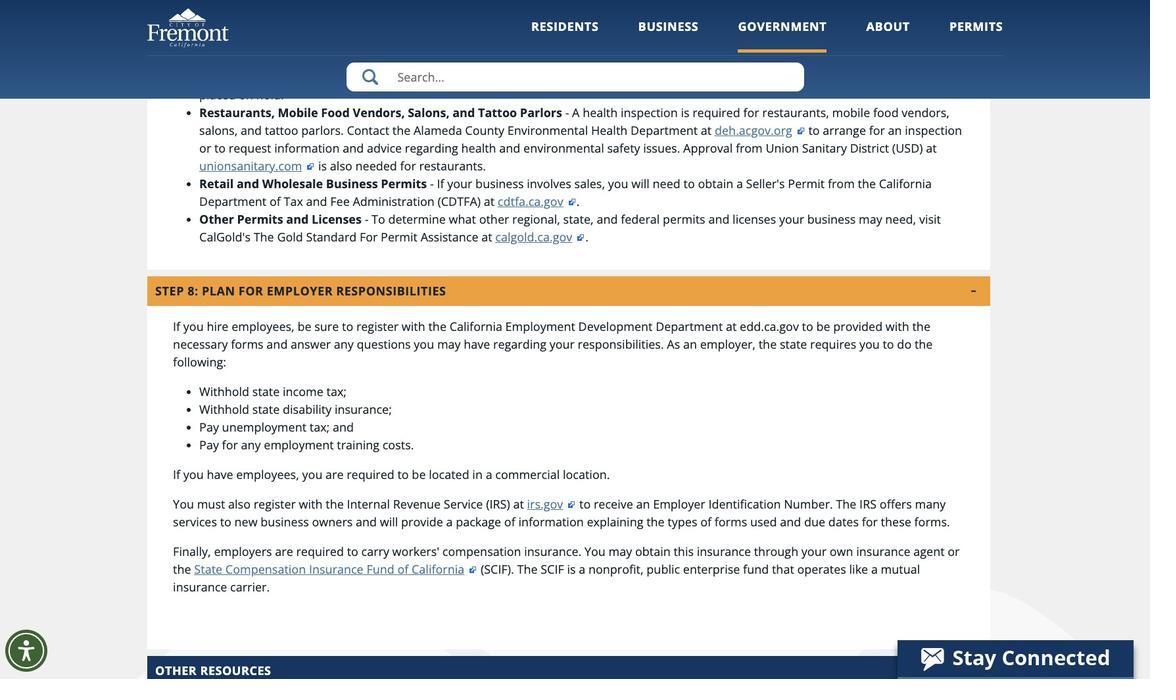 Task type: vqa. For each thing, say whether or not it's contained in the screenshot.
. Failure to register may result in your permit being placed on hold. on the top of the page
yes



Task type: describe. For each thing, give the bounding box(es) containing it.
calgold.ca.gov link
[[496, 229, 586, 245]]

2 pay from the top
[[199, 437, 219, 453]]

renewals.
[[240, 51, 293, 67]]

the right do
[[915, 336, 933, 352]]

0 horizontal spatial license
[[199, 51, 237, 67]]

and down general
[[397, 34, 418, 49]]

a up (irs)
[[486, 467, 493, 482]]

answer
[[291, 336, 331, 352]]

identification
[[709, 496, 781, 512]]

of right 'types'
[[701, 514, 712, 530]]

alameda
[[414, 122, 462, 138]]

administration
[[353, 193, 435, 209]]

office,
[[750, 51, 783, 67]]

insurance inside (scif). the scif is a nonprofit, public enterprise fund that operates like a mutual insurance carrier.
[[173, 579, 227, 595]]

plan
[[202, 283, 235, 299]]

at inside to arrange for an inspection or to request information and advice regarding health and environmental safety issues. approval from union sanitary district (usd) at unionsanitary.com
[[927, 140, 937, 156]]

board
[[275, 34, 308, 49]]

- a health inspection is required for restaurants, mobile food vendors, salons, and tattoo parlors. contact the alameda county environmental health department at
[[199, 105, 950, 138]]

register down original at the top left of the page
[[438, 69, 480, 85]]

obtained
[[614, 51, 663, 67]]

employees, for you
[[236, 467, 299, 482]]

parlors
[[520, 105, 563, 120]]

. failure to register may result in your permit being placed on hold.
[[199, 69, 944, 103]]

food
[[874, 105, 899, 120]]

resources
[[200, 663, 271, 678]]

package
[[456, 514, 502, 530]]

may inside . failure to register may result in your permit being placed on hold.
[[771, 69, 794, 85]]

can
[[574, 51, 593, 67]]

the inside - general contracting is one of the largest industries in california's diverse economy. the contractors state license board (cslb) receives and processes applications for new licenses, additional classifications, changes of license records, and license renewals. the application for an original contractor's license can be obtained from any cslb office, by telephone, or online at cslb.ca.gov
[[572, 16, 590, 32]]

1 horizontal spatial required
[[347, 467, 395, 482]]

is up retail and wholesale business permits
[[319, 158, 327, 174]]

food
[[321, 105, 350, 120]]

from inside to arrange for an inspection or to request information and advice regarding health and environmental safety issues. approval from union sanitary district (usd) at unionsanitary.com
[[736, 140, 763, 156]]

carry
[[362, 544, 390, 559]]

you must also register with the internal revenue service (irs) at irs.gov
[[173, 496, 564, 512]]

register up employers
[[254, 496, 296, 512]]

to down costs.
[[398, 467, 409, 482]]

2 vertical spatial state
[[253, 401, 280, 417]]

2 horizontal spatial license
[[847, 34, 885, 49]]

from inside - general contracting is one of the largest industries in california's diverse economy. the contractors state license board (cslb) receives and processes applications for new licenses, additional classifications, changes of license records, and license renewals. the application for an original contractor's license can be obtained from any cslb office, by telephone, or online at cslb.ca.gov
[[666, 51, 693, 67]]

due
[[805, 514, 826, 530]]

permit inside the - if your business involves sales, you will need to obtain a seller's permit from the california department of tax and fee administration (cdtfa) at
[[789, 176, 825, 191]]

employment
[[264, 437, 334, 453]]

business inside - to determine what other regional, state, and federal permits and licenses your business may need, visit calgold's the gold standard for permit assistance at
[[808, 211, 856, 227]]

the right the provided
[[913, 318, 931, 334]]

to right services
[[220, 514, 232, 530]]

insurance
[[309, 561, 364, 577]]

. inside . failure to register may result in your permit being placed on hold.
[[664, 69, 667, 85]]

8:
[[188, 283, 199, 299]]

2 vertical spatial california
[[412, 561, 465, 577]]

in inside - general contracting is one of the largest industries in california's diverse economy. the contractors state license board (cslb) receives and processes applications for new licenses, additional classifications, changes of license records, and license renewals. the application for an original contractor's license can be obtained from any cslb office, by telephone, or online at cslb.ca.gov
[[691, 16, 702, 32]]

be up answer
[[298, 318, 312, 334]]

inspection inside - a health inspection is required for restaurants, mobile food vendors, salons, and tattoo parlors. contact the alameda county environmental health department at
[[621, 105, 678, 120]]

residents
[[532, 18, 599, 34]]

contractor's
[[464, 51, 530, 67]]

have inside if you hire employees, be sure to register with the california employment development department at edd.ca.gov to be provided with the necessary forms and answer any questions you may have regarding your responsibilities. as an employer, the state requires you to do the following:
[[464, 336, 490, 352]]

questions
[[357, 336, 411, 352]]

0 vertical spatial license
[[276, 16, 320, 32]]

a right scif
[[579, 561, 586, 577]]

needed
[[356, 158, 397, 174]]

1 vertical spatial state
[[253, 384, 280, 399]]

necessary
[[173, 336, 228, 352]]

many
[[916, 496, 946, 512]]

0 horizontal spatial must
[[197, 496, 225, 512]]

insurance.
[[525, 544, 582, 559]]

types
[[668, 514, 698, 530]]

an inside 'to receive an employer identification number. the irs offers many services to new business owners and will provide a package of information explaining the types of forms used and due dates for these forms.'
[[637, 496, 650, 512]]

tax
[[587, 69, 604, 85]]

sure
[[315, 318, 339, 334]]

account
[[607, 69, 651, 85]]

for inside to arrange for an inspection or to request information and advice regarding health and environmental safety issues. approval from union sanitary district (usd) at unionsanitary.com
[[870, 122, 886, 138]]

and inside - a health inspection is required for restaurants, mobile food vendors, salons, and tattoo parlors. contact the alameda county environmental health department at
[[241, 122, 262, 138]]

at inside the - if your business involves sales, you will need to obtain a seller's permit from the california department of tax and fee administration (cdtfa) at
[[484, 193, 495, 209]]

business inside the - if your business involves sales, you will need to obtain a seller's permit from the california department of tax and fee administration (cdtfa) at
[[476, 176, 524, 191]]

at right (irs)
[[514, 496, 524, 512]]

1 horizontal spatial are
[[326, 467, 344, 482]]

if inside the - if your business involves sales, you will need to obtain a seller's permit from the california department of tax and fee administration (cdtfa) at
[[437, 176, 445, 191]]

the inside (scif). the scif is a nonprofit, public enterprise fund that operates like a mutual insurance carrier.
[[518, 561, 538, 577]]

. up state, on the top of page
[[577, 193, 580, 209]]

any inside if you hire employees, be sure to register with the california employment development department at edd.ca.gov to be provided with the necessary forms and answer any questions you may have regarding your responsibilities. as an employer, the state requires you to do the following:
[[334, 336, 354, 352]]

new inside - general contracting is one of the largest industries in california's diverse economy. the contractors state license board (cslb) receives and processes applications for new licenses, additional classifications, changes of license records, and license renewals. the application for an original contractor's license can be obtained from any cslb office, by telephone, or online at cslb.ca.gov
[[568, 34, 591, 49]]

permits link
[[950, 18, 1004, 52]]

irs
[[860, 496, 877, 512]]

1 horizontal spatial business
[[639, 18, 699, 34]]

a
[[573, 105, 580, 120]]

to left receive
[[580, 496, 591, 512]]

will inside 'to receive an employer identification number. the irs offers many services to new business owners and will provide a package of information explaining the types of forms used and due dates for these forms.'
[[380, 514, 398, 530]]

1 horizontal spatial with
[[402, 318, 426, 334]]

services
[[173, 514, 217, 530]]

to right "sure"
[[342, 318, 354, 334]]

tax
[[284, 193, 303, 209]]

to up sanitary
[[809, 122, 820, 138]]

by
[[786, 51, 799, 67]]

any inside withhold state income tax; withhold state disability insurance; pay unemployment tax; and pay for any employment training costs.
[[241, 437, 261, 453]]

located
[[429, 467, 470, 482]]

county
[[465, 122, 505, 138]]

0 vertical spatial must
[[381, 69, 409, 85]]

that
[[772, 561, 795, 577]]

unionsanitary.com
[[199, 158, 302, 174]]

district
[[851, 140, 890, 156]]

- to determine what other regional, state, and federal permits and licenses your business may need, visit calgold's the gold standard for permit assistance at
[[199, 211, 942, 245]]

you down employment
[[302, 467, 323, 482]]

a right the like
[[872, 561, 878, 577]]

additional
[[644, 34, 699, 49]]

be up requires
[[817, 318, 831, 334]]

required inside - a health inspection is required for restaurants, mobile food vendors, salons, and tattoo parlors. contact the alameda county environmental health department at
[[693, 105, 741, 120]]

0 horizontal spatial have
[[207, 467, 233, 482]]

a left "city"
[[502, 69, 509, 85]]

state inside - general contracting is one of the largest industries in california's diverse economy. the contractors state license board (cslb) receives and processes applications for new licenses, additional classifications, changes of license records, and license renewals. the application for an original contractor's license can be obtained from any cslb office, by telephone, or online at cslb.ca.gov
[[199, 34, 228, 49]]

2 horizontal spatial permits
[[950, 18, 1004, 34]]

from inside the - if your business involves sales, you will need to obtain a seller's permit from the california department of tax and fee administration (cdtfa) at
[[828, 176, 855, 191]]

of down workers'
[[398, 561, 409, 577]]

and down you must also register with the internal revenue service (irs) at irs.gov
[[356, 514, 377, 530]]

and down unionsanitary.com
[[237, 176, 259, 191]]

cslb.ca.gov
[[199, 69, 259, 85]]

you up services
[[183, 467, 204, 482]]

of down economy. on the top of page
[[833, 34, 844, 49]]

register inside if you hire employees, be sure to register with the california employment development department at edd.ca.gov to be provided with the necessary forms and answer any questions you may have regarding your responsibilities. as an employer, the state requires you to do the following:
[[357, 318, 399, 334]]

irs.gov
[[527, 496, 564, 512]]

of down (irs)
[[505, 514, 516, 530]]

cslb
[[719, 51, 747, 67]]

cdtfa.ca.gov
[[498, 193, 564, 209]]

contractors
[[892, 16, 957, 32]]

0 vertical spatial employer
[[267, 283, 333, 299]]

disability
[[283, 401, 332, 417]]

for down 'advice'
[[400, 158, 416, 174]]

contractor's
[[199, 16, 273, 32]]

1 vertical spatial also
[[330, 158, 353, 174]]

. left all
[[272, 69, 275, 85]]

of inside the - if your business involves sales, you will need to obtain a seller's permit from the california department of tax and fee administration (cdtfa) at
[[270, 193, 281, 209]]

government
[[739, 18, 827, 34]]

edd.ca.gov
[[740, 318, 799, 334]]

processes
[[421, 34, 477, 49]]

you inside the - if your business involves sales, you will need to obtain a seller's permit from the california department of tax and fee administration (cdtfa) at
[[608, 176, 629, 191]]

to inside finally, employers are required to carry workers' compensation insurance. you may obtain this insurance through your own insurance agent or the
[[347, 544, 359, 559]]

be up revenue
[[412, 467, 426, 482]]

safety
[[608, 140, 641, 156]]

for down 'receives'
[[384, 51, 400, 67]]

gold
[[277, 229, 303, 245]]

(cslb)
[[311, 34, 346, 49]]

new inside 'to receive an employer identification number. the irs offers many services to new business owners and will provide a package of information explaining the types of forms used and due dates for these forms.'
[[235, 514, 258, 530]]

a inside the - if your business involves sales, you will need to obtain a seller's permit from the california department of tax and fee administration (cdtfa) at
[[737, 176, 744, 191]]

2 withhold from the top
[[199, 401, 249, 417]]

or inside - general contracting is one of the largest industries in california's diverse economy. the contractors state license board (cslb) receives and processes applications for new licenses, additional classifications, changes of license records, and license renewals. the application for an original contractor's license can be obtained from any cslb office, by telephone, or online at cslb.ca.gov
[[865, 51, 877, 67]]

- for if
[[430, 176, 434, 191]]

regional,
[[513, 211, 561, 227]]

obtain inside the - if your business involves sales, you will need to obtain a seller's permit from the california department of tax and fee administration (cdtfa) at
[[698, 176, 734, 191]]

and left due
[[781, 514, 802, 530]]

employees, for be
[[232, 318, 295, 334]]

0 horizontal spatial with
[[299, 496, 323, 512]]

obtain inside finally, employers are required to carry workers' compensation insurance. you may obtain this insurance through your own insurance agent or the
[[636, 544, 671, 559]]

and down county on the left of the page
[[500, 140, 521, 156]]

or inside to arrange for an inspection or to request information and advice regarding health and environmental safety issues. approval from union sanitary district (usd) at unionsanitary.com
[[199, 140, 211, 156]]

and inside if you hire employees, be sure to register with the california employment development department at edd.ca.gov to be provided with the necessary forms and answer any questions you may have regarding your responsibilities. as an employer, the state requires you to do the following:
[[267, 336, 288, 352]]

you inside finally, employers are required to carry workers' compensation insurance. you may obtain this insurance through your own insurance agent or the
[[585, 544, 606, 559]]

assistance
[[421, 229, 479, 245]]

the down edd.ca.gov
[[759, 336, 777, 352]]

other for other resources
[[155, 663, 197, 678]]

regarding inside to arrange for an inspection or to request information and advice regarding health and environmental safety issues. approval from union sanitary district (usd) at unionsanitary.com
[[405, 140, 459, 156]]

0 vertical spatial tax;
[[327, 384, 347, 399]]

agent
[[914, 544, 945, 559]]

you up necessary on the left of the page
[[183, 318, 204, 334]]

- for general
[[403, 16, 407, 32]]

you down the provided
[[860, 336, 880, 352]]

being
[[913, 69, 944, 85]]

responsibilities.
[[578, 336, 664, 352]]

(usd)
[[893, 140, 924, 156]]

operates
[[798, 561, 847, 577]]

union
[[766, 140, 800, 156]]

responsibilities
[[336, 283, 446, 299]]

the down responsibilities
[[429, 318, 447, 334]]

number.
[[785, 496, 834, 512]]

. down state, on the top of page
[[586, 229, 589, 245]]

the inside finally, employers are required to carry workers' compensation insurance. you may obtain this insurance through your own insurance agent or the
[[173, 561, 191, 577]]

your inside . failure to register may result in your permit being placed on hold.
[[845, 69, 870, 85]]

other resources
[[155, 663, 271, 678]]

sales,
[[575, 176, 605, 191]]

. all subcontractors must also register for a city business tax account
[[272, 69, 651, 85]]

state compensation insurance fund of california link
[[194, 561, 478, 577]]

in inside . failure to register may result in your permit being placed on hold.
[[832, 69, 842, 85]]

visit
[[920, 211, 942, 227]]

1 vertical spatial state
[[194, 561, 223, 577]]

- for to
[[365, 211, 369, 227]]

and right state, on the top of page
[[597, 211, 618, 227]]

and inside the - if your business involves sales, you will need to obtain a seller's permit from the california department of tax and fee administration (cdtfa) at
[[306, 193, 327, 209]]

to up requires
[[803, 318, 814, 334]]

2 horizontal spatial with
[[886, 318, 910, 334]]

dates
[[829, 514, 859, 530]]

and up county on the left of the page
[[453, 105, 475, 120]]

the up records,
[[869, 16, 889, 32]]

of right one
[[558, 16, 569, 32]]

costs.
[[383, 437, 414, 453]]

is inside (scif). the scif is a nonprofit, public enterprise fund that operates like a mutual insurance carrier.
[[568, 561, 576, 577]]

0 vertical spatial you
[[173, 496, 194, 512]]

and down contact
[[343, 140, 364, 156]]



Task type: locate. For each thing, give the bounding box(es) containing it.
withhold up unemployment
[[199, 401, 249, 417]]

the inside the - if your business involves sales, you will need to obtain a seller's permit from the california department of tax and fee administration (cdtfa) at
[[858, 176, 877, 191]]

employees, right "hire"
[[232, 318, 295, 334]]

license
[[847, 34, 885, 49], [199, 51, 237, 67], [533, 51, 571, 67]]

department inside the - if your business involves sales, you will need to obtain a seller's permit from the california department of tax and fee administration (cdtfa) at
[[199, 193, 267, 209]]

income
[[283, 384, 324, 399]]

1 vertical spatial department
[[199, 193, 267, 209]]

0 vertical spatial new
[[568, 34, 591, 49]]

insurance down finally,
[[173, 579, 227, 595]]

finally,
[[173, 544, 211, 559]]

fund
[[744, 561, 769, 577]]

1 vertical spatial regarding
[[494, 336, 547, 352]]

employer up "sure"
[[267, 283, 333, 299]]

the left largest on the right of the page
[[572, 16, 590, 32]]

other
[[199, 211, 234, 227], [155, 663, 197, 678]]

at down other
[[482, 229, 493, 245]]

1 horizontal spatial will
[[632, 176, 650, 191]]

calgold.ca.gov
[[496, 229, 573, 245]]

regarding down employment on the top
[[494, 336, 547, 352]]

0 horizontal spatial health
[[462, 140, 497, 156]]

business
[[639, 18, 699, 34], [326, 176, 378, 191]]

1 horizontal spatial you
[[585, 544, 606, 559]]

employees,
[[232, 318, 295, 334], [236, 467, 299, 482]]

department inside if you hire employees, be sure to register with the california employment development department at edd.ca.gov to be provided with the necessary forms and answer any questions you may have regarding your responsibilities. as an employer, the state requires you to do the following:
[[656, 318, 723, 334]]

other left resources
[[155, 663, 197, 678]]

step 8: plan for employer responsibilities
[[155, 283, 446, 299]]

an right receive
[[637, 496, 650, 512]]

with
[[402, 318, 426, 334], [886, 318, 910, 334], [299, 496, 323, 512]]

fee
[[330, 193, 350, 209]]

0 vertical spatial have
[[464, 336, 490, 352]]

step
[[155, 283, 184, 299]]

1 vertical spatial required
[[347, 467, 395, 482]]

any down unemployment
[[241, 437, 261, 453]]

1 vertical spatial new
[[235, 514, 258, 530]]

parlors.
[[302, 122, 344, 138]]

and right permits
[[709, 211, 730, 227]]

the up owners
[[326, 496, 344, 512]]

for inside withhold state income tax; withhold state disability insurance; pay unemployment tax; and pay for any employment training costs.
[[222, 437, 238, 453]]

1 withhold from the top
[[199, 384, 249, 399]]

0 horizontal spatial are
[[275, 544, 293, 559]]

if down restaurants.
[[437, 176, 445, 191]]

1 vertical spatial withhold
[[199, 401, 249, 417]]

may inside finally, employers are required to carry workers' compensation insurance. you may obtain this insurance through your own insurance agent or the
[[609, 544, 633, 559]]

required inside finally, employers are required to carry workers' compensation insurance. you may obtain this insurance through your own insurance agent or the
[[296, 544, 344, 559]]

to inside the - if your business involves sales, you will need to obtain a seller's permit from the california department of tax and fee administration (cdtfa) at
[[684, 176, 695, 191]]

will
[[632, 176, 650, 191], [380, 514, 398, 530]]

california's
[[705, 16, 766, 32]]

0 horizontal spatial in
[[473, 467, 483, 482]]

1 vertical spatial business
[[326, 176, 378, 191]]

register inside . failure to register may result in your permit being placed on hold.
[[725, 69, 767, 85]]

and inside withhold state income tax; withhold state disability insurance; pay unemployment tax; and pay for any employment training costs.
[[333, 419, 354, 435]]

1 horizontal spatial permits
[[381, 176, 427, 191]]

other
[[479, 211, 510, 227]]

also
[[412, 69, 435, 85], [330, 158, 353, 174], [228, 496, 251, 512]]

tattoo
[[478, 105, 517, 120]]

may left need,
[[859, 211, 883, 227]]

regarding inside if you hire employees, be sure to register with the california employment development department at edd.ca.gov to be provided with the necessary forms and answer any questions you may have regarding your responsibilities. as an employer, the state requires you to do the following:
[[494, 336, 547, 352]]

receives
[[349, 34, 394, 49]]

from
[[666, 51, 693, 67], [736, 140, 763, 156], [828, 176, 855, 191]]

permit inside - to determine what other regional, state, and federal permits and licenses your business may need, visit calgold's the gold standard for permit assistance at
[[381, 229, 418, 245]]

0 vertical spatial obtain
[[698, 176, 734, 191]]

federal
[[621, 211, 660, 227]]

state,
[[564, 211, 594, 227]]

restaurants, mobile food vendors, salons, and tattoo parlors
[[199, 105, 563, 120]]

forms inside 'to receive an employer identification number. the irs offers many services to new business owners and will provide a package of information explaining the types of forms used and due dates for these forms.'
[[715, 514, 748, 530]]

employer up 'types'
[[654, 496, 706, 512]]

state compensation insurance fund of california
[[194, 561, 465, 577]]

your inside - to determine what other regional, state, and federal permits and licenses your business may need, visit calgold's the gold standard for permit assistance at
[[780, 211, 805, 227]]

1 vertical spatial california
[[450, 318, 503, 334]]

0 vertical spatial health
[[583, 105, 618, 120]]

0 vertical spatial withhold
[[199, 384, 249, 399]]

1 vertical spatial obtain
[[636, 544, 671, 559]]

1 vertical spatial from
[[736, 140, 763, 156]]

2 vertical spatial if
[[173, 467, 180, 482]]

placed
[[199, 87, 236, 103]]

1 horizontal spatial also
[[330, 158, 353, 174]]

1 horizontal spatial new
[[568, 34, 591, 49]]

0 horizontal spatial new
[[235, 514, 258, 530]]

may inside - to determine what other regional, state, and federal permits and licenses your business may need, visit calgold's the gold standard for permit assistance at
[[859, 211, 883, 227]]

the left scif
[[518, 561, 538, 577]]

if
[[437, 176, 445, 191], [173, 318, 180, 334], [173, 467, 180, 482]]

0 vertical spatial state
[[199, 34, 228, 49]]

at inside - general contracting is one of the largest industries in california's diverse economy. the contractors state license board (cslb) receives and processes applications for new licenses, additional classifications, changes of license records, and license renewals. the application for an original contractor's license can be obtained from any cslb office, by telephone, or online at cslb.ca.gov
[[917, 51, 928, 67]]

0 horizontal spatial will
[[380, 514, 398, 530]]

the inside - to determine what other regional, state, and federal permits and licenses your business may need, visit calgold's the gold standard for permit assistance at
[[254, 229, 274, 245]]

health down county on the left of the page
[[462, 140, 497, 156]]

1 horizontal spatial from
[[736, 140, 763, 156]]

stay connected image
[[898, 640, 1133, 677]]

the up dates
[[837, 496, 857, 512]]

internal
[[347, 496, 390, 512]]

required up internal
[[347, 467, 395, 482]]

permits
[[663, 211, 706, 227]]

an inside if you hire employees, be sure to register with the california employment development department at edd.ca.gov to be provided with the necessary forms and answer any questions you may have regarding your responsibilities. as an employer, the state requires you to do the following:
[[684, 336, 698, 352]]

if up necessary on the left of the page
[[173, 318, 180, 334]]

be inside - general contracting is one of the largest industries in california's diverse economy. the contractors state license board (cslb) receives and processes applications for new licenses, additional classifications, changes of license records, and license renewals. the application for an original contractor's license can be obtained from any cslb office, by telephone, or online at cslb.ca.gov
[[597, 51, 610, 67]]

of
[[558, 16, 569, 32], [833, 34, 844, 49], [270, 193, 281, 209], [505, 514, 516, 530], [701, 514, 712, 530], [398, 561, 409, 577]]

vendors,
[[353, 105, 405, 120]]

0 vertical spatial from
[[666, 51, 693, 67]]

health inside to arrange for an inspection or to request information and advice regarding health and environmental safety issues. approval from union sanitary district (usd) at unionsanitary.com
[[462, 140, 497, 156]]

1 horizontal spatial regarding
[[494, 336, 547, 352]]

license down economy. on the top of page
[[847, 34, 885, 49]]

state down finally,
[[194, 561, 223, 577]]

economy.
[[812, 16, 866, 32]]

2 vertical spatial also
[[228, 496, 251, 512]]

Search text field
[[346, 63, 804, 91]]

other for other permits and licenses
[[199, 211, 234, 227]]

employees, inside if you hire employees, be sure to register with the california employment development department at edd.ca.gov to be provided with the necessary forms and answer any questions you may have regarding your responsibilities. as an employer, the state requires you to do the following:
[[232, 318, 295, 334]]

information down parlors.
[[275, 140, 340, 156]]

the inside 'to receive an employer identification number. the irs offers many services to new business owners and will provide a package of information explaining the types of forms used and due dates for these forms.'
[[837, 496, 857, 512]]

california inside if you hire employees, be sure to register with the california employment development department at edd.ca.gov to be provided with the necessary forms and answer any questions you may have regarding your responsibilities. as an employer, the state requires you to do the following:
[[450, 318, 503, 334]]

advice
[[367, 140, 402, 156]]

0 horizontal spatial required
[[296, 544, 344, 559]]

workers'
[[393, 544, 440, 559]]

0 horizontal spatial employer
[[267, 283, 333, 299]]

provide
[[401, 514, 443, 530]]

1 horizontal spatial obtain
[[698, 176, 734, 191]]

for
[[549, 34, 565, 49], [384, 51, 400, 67], [483, 69, 499, 85], [744, 105, 760, 120], [870, 122, 886, 138], [400, 158, 416, 174], [239, 283, 264, 299], [222, 437, 238, 453], [862, 514, 878, 530]]

and down tax
[[286, 211, 309, 227]]

(scif). the scif is a nonprofit, public enterprise fund that operates like a mutual insurance carrier.
[[173, 561, 921, 595]]

withhold state income tax; withhold state disability insurance; pay unemployment tax; and pay for any employment training costs.
[[199, 384, 414, 453]]

the up 'advice'
[[393, 122, 411, 138]]

are inside finally, employers are required to carry workers' compensation insurance. you may obtain this insurance through your own insurance agent or the
[[275, 544, 293, 559]]

city
[[512, 69, 533, 85]]

at inside - to determine what other regional, state, and federal permits and licenses your business may need, visit calgold's the gold standard for permit assistance at
[[482, 229, 493, 245]]

unionsanitary.com link
[[199, 158, 315, 174]]

state inside if you hire employees, be sure to register with the california employment development department at edd.ca.gov to be provided with the necessary forms and answer any questions you may have regarding your responsibilities. as an employer, the state requires you to do the following:
[[780, 336, 808, 352]]

determine
[[389, 211, 446, 227]]

2 horizontal spatial insurance
[[857, 544, 911, 559]]

to left do
[[883, 336, 895, 352]]

(cdtfa)
[[438, 193, 481, 209]]

for
[[360, 229, 378, 245]]

1 vertical spatial you
[[585, 544, 606, 559]]

new up employers
[[235, 514, 258, 530]]

1 horizontal spatial other
[[199, 211, 234, 227]]

insurance up enterprise at the bottom right of page
[[697, 544, 751, 559]]

license inside - general contracting is one of the largest industries in california's diverse economy. the contractors state license board (cslb) receives and processes applications for new licenses, additional classifications, changes of license records, and license renewals. the application for an original contractor's license can be obtained from any cslb office, by telephone, or online at cslb.ca.gov
[[231, 34, 272, 49]]

compensation
[[443, 544, 522, 559]]

business up obtained at the top
[[639, 18, 699, 34]]

1 vertical spatial forms
[[715, 514, 748, 530]]

the down board
[[296, 51, 317, 67]]

for right plan
[[239, 283, 264, 299]]

- inside the - if your business involves sales, you will need to obtain a seller's permit from the california department of tax and fee administration (cdtfa) at
[[430, 176, 434, 191]]

for down unemployment
[[222, 437, 238, 453]]

need
[[653, 176, 681, 191]]

with up owners
[[299, 496, 323, 512]]

0 horizontal spatial other
[[155, 663, 197, 678]]

department up as
[[656, 318, 723, 334]]

request
[[229, 140, 271, 156]]

0 vertical spatial state
[[780, 336, 808, 352]]

you right the questions
[[414, 336, 434, 352]]

1 vertical spatial are
[[275, 544, 293, 559]]

1 horizontal spatial permit
[[789, 176, 825, 191]]

development
[[579, 318, 653, 334]]

2 horizontal spatial from
[[828, 176, 855, 191]]

tax; down disability
[[310, 419, 330, 435]]

if you have employees, you are required to be located in a commercial location.
[[173, 467, 610, 482]]

one
[[534, 16, 555, 32]]

are up compensation
[[275, 544, 293, 559]]

any up failure
[[696, 51, 716, 67]]

new up can
[[568, 34, 591, 49]]

1 vertical spatial license
[[231, 34, 272, 49]]

0 horizontal spatial also
[[228, 496, 251, 512]]

if for you
[[173, 467, 180, 482]]

1 pay from the top
[[199, 419, 219, 435]]

1 horizontal spatial license
[[533, 51, 571, 67]]

may down by
[[771, 69, 794, 85]]

licenses,
[[594, 34, 641, 49]]

1 horizontal spatial license
[[276, 16, 320, 32]]

your inside finally, employers are required to carry workers' compensation insurance. you may obtain this insurance through your own insurance agent or the
[[802, 544, 827, 559]]

0 horizontal spatial any
[[241, 437, 261, 453]]

for up deh.acgov.org
[[744, 105, 760, 120]]

department
[[631, 122, 698, 138], [199, 193, 267, 209], [656, 318, 723, 334]]

general
[[410, 16, 453, 32]]

(irs)
[[486, 496, 510, 512]]

or left online
[[865, 51, 877, 67]]

is down failure
[[681, 105, 690, 120]]

for inside 'to receive an employer identification number. the irs offers many services to new business owners and will provide a package of information explaining the types of forms used and due dates for these forms.'
[[862, 514, 878, 530]]

forms inside if you hire employees, be sure to register with the california employment development department at edd.ca.gov to be provided with the necessary forms and answer any questions you may have regarding your responsibilities. as an employer, the state requires you to do the following:
[[231, 336, 264, 352]]

largest
[[593, 16, 630, 32]]

at
[[917, 51, 928, 67], [701, 122, 712, 138], [927, 140, 937, 156], [484, 193, 495, 209], [482, 229, 493, 245], [726, 318, 737, 334], [514, 496, 524, 512]]

about
[[867, 18, 911, 34]]

0 vertical spatial forms
[[231, 336, 264, 352]]

permit
[[873, 69, 910, 85]]

permits
[[950, 18, 1004, 34], [381, 176, 427, 191], [237, 211, 283, 227]]

california left employment on the top
[[450, 318, 503, 334]]

in right located at the left of the page
[[473, 467, 483, 482]]

inspection inside to arrange for an inspection or to request information and advice regarding health and environmental safety issues. approval from union sanitary district (usd) at unionsanitary.com
[[906, 122, 963, 138]]

business inside 'to receive an employer identification number. the irs offers many services to new business owners and will provide a package of information explaining the types of forms used and due dates for these forms.'
[[261, 514, 309, 530]]

license down contractor's
[[231, 34, 272, 49]]

your inside the - if your business involves sales, you will need to obtain a seller's permit from the california department of tax and fee administration (cdtfa) at
[[448, 176, 473, 191]]

vendors,
[[902, 105, 950, 120]]

0 horizontal spatial from
[[666, 51, 693, 67]]

0 vertical spatial business
[[639, 18, 699, 34]]

at inside - a health inspection is required for restaurants, mobile food vendors, salons, and tattoo parlors. contact the alameda county environmental health department at
[[701, 122, 712, 138]]

employer inside 'to receive an employer identification number. the irs offers many services to new business owners and will provide a package of information explaining the types of forms used and due dates for these forms.'
[[654, 496, 706, 512]]

your right licenses
[[780, 211, 805, 227]]

a inside 'to receive an employer identification number. the irs offers many services to new business owners and will provide a package of information explaining the types of forms used and due dates for these forms.'
[[446, 514, 453, 530]]

state
[[199, 34, 228, 49], [194, 561, 223, 577]]

1 vertical spatial permits
[[381, 176, 427, 191]]

regarding down 'alameda'
[[405, 140, 459, 156]]

residents link
[[532, 18, 599, 52]]

to down salons,
[[214, 140, 226, 156]]

-
[[403, 16, 407, 32], [566, 105, 569, 120], [430, 176, 434, 191], [365, 211, 369, 227]]

0 vertical spatial will
[[632, 176, 650, 191]]

for up district
[[870, 122, 886, 138]]

2 vertical spatial in
[[473, 467, 483, 482]]

insurance;
[[335, 401, 392, 417]]

employers
[[214, 544, 272, 559]]

1 horizontal spatial any
[[334, 336, 354, 352]]

explaining
[[587, 514, 644, 530]]

at up approval
[[701, 122, 712, 138]]

and up the training
[[333, 419, 354, 435]]

- inside - a health inspection is required for restaurants, mobile food vendors, salons, and tattoo parlors. contact the alameda county environmental health department at
[[566, 105, 569, 120]]

0 horizontal spatial permits
[[237, 211, 283, 227]]

1 vertical spatial pay
[[199, 437, 219, 453]]

own
[[830, 544, 854, 559]]

0 horizontal spatial business
[[326, 176, 378, 191]]

is inside - a health inspection is required for restaurants, mobile food vendors, salons, and tattoo parlors. contact the alameda county environmental health department at
[[681, 105, 690, 120]]

for down 'contractor's'
[[483, 69, 499, 85]]

obtain up the public
[[636, 544, 671, 559]]

health inside - a health inspection is required for restaurants, mobile food vendors, salons, and tattoo parlors. contact the alameda county environmental health department at
[[583, 105, 618, 120]]

your inside if you hire employees, be sure to register with the california employment development department at edd.ca.gov to be provided with the necessary forms and answer any questions you may have regarding your responsibilities. as an employer, the state requires you to do the following:
[[550, 336, 575, 352]]

environmental
[[508, 122, 588, 138]]

withhold down following:
[[199, 384, 249, 399]]

to inside . failure to register may result in your permit being placed on hold.
[[711, 69, 722, 85]]

0 vertical spatial pay
[[199, 419, 219, 435]]

the down finally,
[[173, 561, 191, 577]]

2 vertical spatial permits
[[237, 211, 283, 227]]

with up do
[[886, 318, 910, 334]]

an
[[403, 51, 417, 67], [889, 122, 903, 138], [684, 336, 698, 352], [637, 496, 650, 512]]

2 horizontal spatial or
[[948, 544, 960, 559]]

department up issues.
[[631, 122, 698, 138]]

or right agent
[[948, 544, 960, 559]]

withhold
[[199, 384, 249, 399], [199, 401, 249, 417]]

1 vertical spatial any
[[334, 336, 354, 352]]

other permits and licenses
[[199, 211, 362, 227]]

may inside if you hire employees, be sure to register with the california employment development department at edd.ca.gov to be provided with the necessary forms and answer any questions you may have regarding your responsibilities. as an employer, the state requires you to do the following:
[[438, 336, 461, 352]]

information inside 'to receive an employer identification number. the irs offers many services to new business owners and will provide a package of information explaining the types of forms used and due dates for these forms.'
[[519, 514, 584, 530]]

tattoo
[[265, 122, 299, 138]]

state down contractor's
[[199, 34, 228, 49]]

the inside - a health inspection is required for restaurants, mobile food vendors, salons, and tattoo parlors. contact the alameda county environmental health department at
[[393, 122, 411, 138]]

an right as
[[684, 336, 698, 352]]

0 vertical spatial or
[[865, 51, 877, 67]]

2 vertical spatial or
[[948, 544, 960, 559]]

1 horizontal spatial must
[[381, 69, 409, 85]]

0 horizontal spatial forms
[[231, 336, 264, 352]]

the inside 'to receive an employer identification number. the irs offers many services to new business owners and will provide a package of information explaining the types of forms used and due dates for these forms.'
[[647, 514, 665, 530]]

the left 'types'
[[647, 514, 665, 530]]

1 horizontal spatial health
[[583, 105, 618, 120]]

1 vertical spatial if
[[173, 318, 180, 334]]

business link
[[639, 18, 699, 52]]

at inside if you hire employees, be sure to register with the california employment development department at edd.ca.gov to be provided with the necessary forms and answer any questions you may have regarding your responsibilities. as an employer, the state requires you to do the following:
[[726, 318, 737, 334]]

a left the seller's
[[737, 176, 744, 191]]

scif
[[541, 561, 564, 577]]

information inside to arrange for an inspection or to request information and advice regarding health and environmental safety issues. approval from union sanitary district (usd) at unionsanitary.com
[[275, 140, 340, 156]]

an inside - general contracting is one of the largest industries in california's diverse economy. the contractors state license board (cslb) receives and processes applications for new licenses, additional classifications, changes of license records, and license renewals. the application for an original contractor's license can be obtained from any cslb office, by telephone, or online at cslb.ca.gov
[[403, 51, 417, 67]]

and down contractors
[[936, 34, 958, 49]]

from down additional
[[666, 51, 693, 67]]

diverse
[[769, 16, 809, 32]]

- left to
[[365, 211, 369, 227]]

0 vertical spatial permit
[[789, 176, 825, 191]]

enterprise
[[684, 561, 741, 577]]

- for a
[[566, 105, 569, 120]]

an inside to arrange for an inspection or to request information and advice regarding health and environmental safety issues. approval from union sanitary district (usd) at unionsanitary.com
[[889, 122, 903, 138]]

1 vertical spatial or
[[199, 140, 211, 156]]

license
[[276, 16, 320, 32], [231, 34, 272, 49]]

0 vertical spatial inspection
[[621, 105, 678, 120]]

- inside - general contracting is one of the largest industries in california's diverse economy. the contractors state license board (cslb) receives and processes applications for new licenses, additional classifications, changes of license records, and license renewals. the application for an original contractor's license can be obtained from any cslb office, by telephone, or online at cslb.ca.gov
[[403, 16, 407, 32]]

0 horizontal spatial inspection
[[621, 105, 678, 120]]

is inside - general contracting is one of the largest industries in california's diverse economy. the contractors state license board (cslb) receives and processes applications for new licenses, additional classifications, changes of license records, and license renewals. the application for an original contractor's license can be obtained from any cslb office, by telephone, or online at cslb.ca.gov
[[522, 16, 530, 32]]

or inside finally, employers are required to carry workers' compensation insurance. you may obtain this insurance through your own insurance agent or the
[[948, 544, 960, 559]]

to right need
[[684, 176, 695, 191]]

california inside the - if your business involves sales, you will need to obtain a seller's permit from the california department of tax and fee administration (cdtfa) at
[[880, 176, 932, 191]]

- if your business involves sales, you will need to obtain a seller's permit from the california department of tax and fee administration (cdtfa) at
[[199, 176, 932, 209]]

you up services
[[173, 496, 194, 512]]

1 vertical spatial have
[[207, 467, 233, 482]]

sanitary
[[803, 140, 848, 156]]

licenses
[[312, 211, 362, 227]]

1 vertical spatial tax;
[[310, 419, 330, 435]]

you
[[608, 176, 629, 191], [183, 318, 204, 334], [414, 336, 434, 352], [860, 336, 880, 352], [183, 467, 204, 482], [302, 467, 323, 482]]

0 vertical spatial department
[[631, 122, 698, 138]]

to arrange for an inspection or to request information and advice regarding health and environmental safety issues. approval from union sanitary district (usd) at unionsanitary.com
[[199, 122, 963, 174]]

business up "fee"
[[326, 176, 378, 191]]

information down irs.gov link
[[519, 514, 584, 530]]

calgold's
[[199, 229, 251, 245]]

tax; up insurance;
[[327, 384, 347, 399]]

1 horizontal spatial in
[[691, 16, 702, 32]]

for down one
[[549, 34, 565, 49]]

inspection down vendors,
[[906, 122, 963, 138]]

if for be
[[173, 318, 180, 334]]

and up the request
[[241, 122, 262, 138]]

- inside - to determine what other regional, state, and federal permits and licenses your business may need, visit calgold's the gold standard for permit assistance at
[[365, 211, 369, 227]]

if inside if you hire employees, be sure to register with the california employment development department at edd.ca.gov to be provided with the necessary forms and answer any questions you may have regarding your responsibilities. as an employer, the state requires you to do the following:
[[173, 318, 180, 334]]

any inside - general contracting is one of the largest industries in california's diverse economy. the contractors state license board (cslb) receives and processes applications for new licenses, additional classifications, changes of license records, and license renewals. the application for an original contractor's license can be obtained from any cslb office, by telephone, or online at cslb.ca.gov
[[696, 51, 716, 67]]

1 horizontal spatial inspection
[[906, 122, 963, 138]]

2 horizontal spatial any
[[696, 51, 716, 67]]

may
[[771, 69, 794, 85], [859, 211, 883, 227], [438, 336, 461, 352], [609, 544, 633, 559]]

license up board
[[276, 16, 320, 32]]

will inside the - if your business involves sales, you will need to obtain a seller's permit from the california department of tax and fee administration (cdtfa) at
[[632, 176, 650, 191]]

1 vertical spatial will
[[380, 514, 398, 530]]

0 horizontal spatial regarding
[[405, 140, 459, 156]]

for inside - a health inspection is required for restaurants, mobile food vendors, salons, and tattoo parlors. contact the alameda county environmental health department at
[[744, 105, 760, 120]]

1 horizontal spatial information
[[519, 514, 584, 530]]

also down original at the top left of the page
[[412, 69, 435, 85]]

and left answer
[[267, 336, 288, 352]]

1 horizontal spatial insurance
[[697, 544, 751, 559]]

government link
[[739, 18, 827, 52]]

if you hire employees, be sure to register with the california employment development department at edd.ca.gov to be provided with the necessary forms and answer any questions you may have regarding your responsibilities. as an employer, the state requires you to do the following:
[[173, 318, 933, 370]]

state
[[780, 336, 808, 352], [253, 384, 280, 399], [253, 401, 280, 417]]

at up employer,
[[726, 318, 737, 334]]

1 vertical spatial health
[[462, 140, 497, 156]]

department inside - a health inspection is required for restaurants, mobile food vendors, salons, and tattoo parlors. contact the alameda county environmental health department at
[[631, 122, 698, 138]]

any down "sure"
[[334, 336, 354, 352]]

must up 'restaurants, mobile food vendors, salons, and tattoo parlors'
[[381, 69, 409, 85]]

also up retail and wholesale business permits
[[330, 158, 353, 174]]

2 vertical spatial from
[[828, 176, 855, 191]]

0 vertical spatial also
[[412, 69, 435, 85]]

your up (cdtfa)
[[448, 176, 473, 191]]



